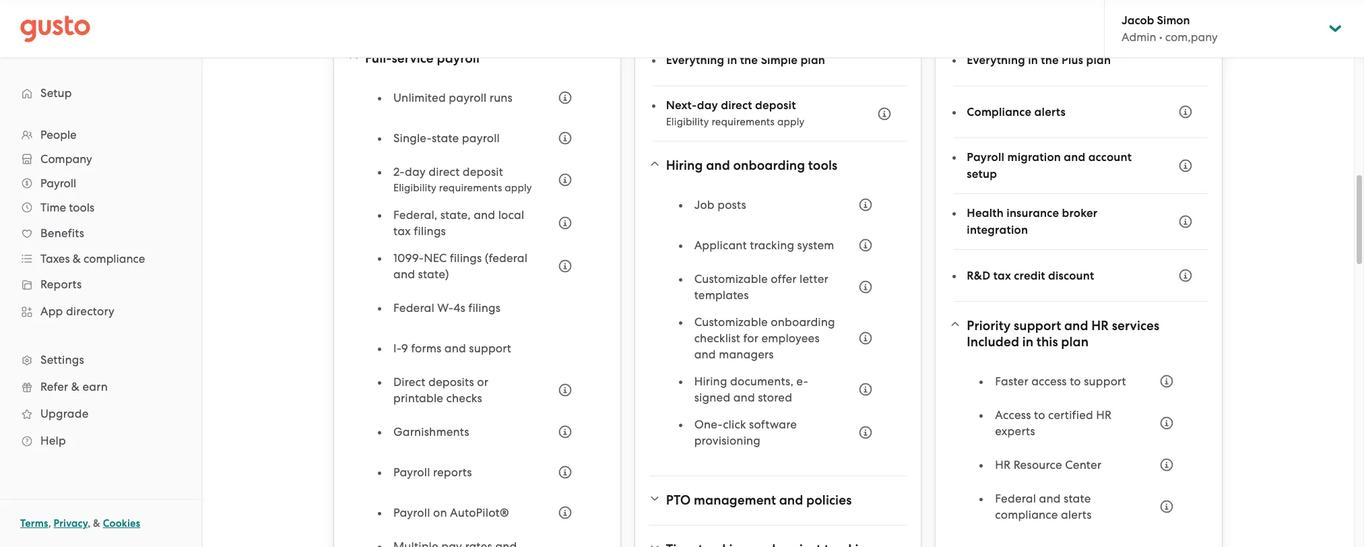 Task type: describe. For each thing, give the bounding box(es) containing it.
policies
[[806, 492, 852, 508]]

simple
[[761, 53, 798, 67]]

1 vertical spatial support
[[469, 342, 511, 355]]

apply for 2-
[[505, 182, 532, 194]]

app
[[40, 304, 63, 318]]

job
[[694, 198, 715, 212]]

hiring and onboarding tools button
[[648, 150, 908, 182]]

payroll for payroll on autopilot®
[[393, 506, 430, 519]]

deposit for next-
[[755, 98, 796, 113]]

system
[[797, 238, 834, 252]]

taxes
[[40, 252, 70, 265]]

on
[[433, 506, 447, 519]]

full-service payroll button
[[348, 42, 607, 75]]

admin
[[1122, 30, 1156, 44]]

and inside the pto management and policies dropdown button
[[779, 492, 803, 508]]

reports link
[[13, 272, 188, 296]]

•
[[1159, 30, 1162, 44]]

1 , from the left
[[48, 517, 51, 529]]

experts
[[995, 424, 1035, 438]]

next-
[[666, 98, 697, 113]]

credit
[[1014, 268, 1045, 283]]

9
[[401, 342, 408, 355]]

checks
[[446, 391, 482, 405]]

tax inside federal, state, and local tax filings
[[393, 224, 411, 238]]

full-service payroll
[[365, 51, 480, 66]]

time tools button
[[13, 195, 188, 220]]

deposit for 2-
[[463, 165, 503, 179]]

federal for federal w-4s filings
[[393, 301, 434, 315]]

posts
[[718, 198, 746, 212]]

i-
[[393, 342, 401, 355]]

signed
[[694, 391, 730, 404]]

documents,
[[730, 375, 794, 388]]

list containing unlimited payroll runs
[[379, 83, 580, 547]]

checklist
[[694, 331, 740, 345]]

list containing people
[[0, 123, 201, 454]]

upgrade
[[40, 407, 89, 420]]

hiring and onboarding tools
[[666, 158, 838, 173]]

the for simple
[[740, 53, 758, 67]]

support inside priority support and hr services included in this plan
[[1014, 318, 1061, 333]]

benefits
[[40, 226, 84, 240]]

company button
[[13, 147, 188, 171]]

resource
[[1014, 458, 1062, 472]]

direct for next-
[[721, 98, 752, 113]]

r&d
[[967, 268, 991, 283]]

integration
[[967, 223, 1028, 237]]

payroll for payroll
[[40, 176, 76, 190]]

included
[[967, 334, 1019, 350]]

pto
[[666, 492, 691, 508]]

hr for certified
[[1096, 408, 1112, 422]]

runs
[[490, 91, 513, 104]]

printable
[[393, 391, 443, 405]]

filings inside federal, state, and local tax filings
[[414, 224, 446, 238]]

one-click software provisioning
[[694, 418, 797, 447]]

discount
[[1048, 268, 1094, 283]]

i-9 forms and support
[[393, 342, 511, 355]]

app directory link
[[13, 299, 188, 323]]

hiring documents, e- signed and stored
[[694, 375, 808, 404]]

payroll for payroll migration and account setup
[[967, 150, 1005, 164]]

managers
[[719, 348, 774, 361]]

and inside hiring documents, e- signed and stored
[[733, 391, 755, 404]]

faster
[[995, 375, 1029, 388]]

customizable offer letter templates
[[694, 272, 829, 302]]

everything for everything in the simple plan
[[666, 53, 724, 67]]

letter
[[800, 272, 829, 286]]

plan for everything in the simple plan
[[801, 53, 825, 67]]

nec
[[424, 251, 447, 265]]

pto management and policies
[[666, 492, 852, 508]]

1099-
[[393, 251, 424, 265]]

insurance
[[1007, 206, 1059, 220]]

com,pany
[[1165, 30, 1218, 44]]

2-
[[393, 165, 405, 179]]

people
[[40, 128, 77, 141]]

customizable for for
[[694, 315, 768, 329]]

setup link
[[13, 81, 188, 105]]

and inside the federal and state compliance alerts
[[1039, 492, 1061, 505]]

payroll for service
[[437, 51, 480, 66]]

taxes & compliance
[[40, 252, 145, 265]]

direct deposits or printable checks
[[393, 375, 488, 405]]

eligibility for 2-
[[393, 182, 437, 194]]

in for simple
[[727, 53, 737, 67]]

certified
[[1048, 408, 1093, 422]]

customizable onboarding checklist for employees and managers
[[694, 315, 835, 361]]

and inside federal, state, and local tax filings
[[474, 208, 495, 222]]

account
[[1088, 150, 1132, 164]]

for
[[743, 331, 759, 345]]

federal w-4s filings
[[393, 301, 501, 315]]

earn
[[82, 380, 108, 393]]

settings
[[40, 353, 84, 366]]

setup
[[967, 167, 997, 181]]

alerts inside the federal and state compliance alerts
[[1061, 508, 1092, 521]]

state inside the federal and state compliance alerts
[[1064, 492, 1091, 505]]

tools inside time tools dropdown button
[[69, 201, 94, 214]]

list containing job posts
[[679, 190, 881, 459]]

4s
[[454, 301, 465, 315]]

jacob simon admin • com,pany
[[1122, 13, 1218, 44]]

provisioning
[[694, 434, 761, 447]]

0 vertical spatial state
[[432, 131, 459, 145]]

onboarding inside dropdown button
[[733, 158, 805, 173]]

unlimited payroll runs
[[393, 91, 513, 104]]

payroll button
[[13, 171, 188, 195]]

requirements for 2-
[[439, 182, 502, 194]]

priority support and hr services included in this plan
[[967, 318, 1160, 350]]

federal, state, and local tax filings
[[393, 208, 524, 238]]

plan for everything in the plus plan
[[1086, 53, 1111, 67]]

(federal
[[485, 251, 528, 265]]

software
[[749, 418, 797, 431]]

cookies
[[103, 517, 140, 529]]

setup
[[40, 86, 72, 100]]

federal and state compliance alerts
[[995, 492, 1092, 521]]

health insurance broker integration
[[967, 206, 1098, 237]]



Task type: vqa. For each thing, say whether or not it's contained in the screenshot.
the Payroll on AutoPilot®
yes



Task type: locate. For each thing, give the bounding box(es) containing it.
,
[[48, 517, 51, 529], [88, 517, 91, 529]]

direct
[[393, 375, 425, 389]]

2 vertical spatial payroll
[[462, 131, 500, 145]]

in
[[727, 53, 737, 67], [1028, 53, 1038, 67], [1022, 334, 1034, 350]]

tools inside hiring and onboarding tools dropdown button
[[808, 158, 838, 173]]

compliance inside "dropdown button"
[[84, 252, 145, 265]]

1 vertical spatial requirements
[[439, 182, 502, 194]]

1 horizontal spatial federal
[[995, 492, 1036, 505]]

requirements
[[712, 116, 775, 128], [439, 182, 502, 194]]

everything in the simple plan
[[666, 53, 825, 67]]

alerts down center
[[1061, 508, 1092, 521]]

day for next-
[[697, 98, 718, 113]]

benefits link
[[13, 221, 188, 245]]

in left this
[[1022, 334, 1034, 350]]

0 vertical spatial day
[[697, 98, 718, 113]]

payroll for state
[[462, 131, 500, 145]]

tracking
[[750, 238, 794, 252]]

job posts
[[694, 198, 746, 212]]

hr inside access to certified hr experts
[[1096, 408, 1112, 422]]

service
[[392, 51, 434, 66]]

and down checklist
[[694, 348, 716, 361]]

0 horizontal spatial tax
[[393, 224, 411, 238]]

0 horizontal spatial the
[[740, 53, 758, 67]]

1 horizontal spatial tax
[[993, 268, 1011, 283]]

payroll inside dropdown button
[[437, 51, 480, 66]]

help link
[[13, 428, 188, 453]]

click
[[723, 418, 746, 431]]

0 vertical spatial eligibility
[[666, 116, 709, 128]]

apply up hiring and onboarding tools dropdown button
[[777, 116, 805, 128]]

0 vertical spatial tools
[[808, 158, 838, 173]]

day for 2-
[[405, 165, 426, 179]]

reports
[[433, 465, 472, 479]]

0 vertical spatial compliance
[[84, 252, 145, 265]]

0 vertical spatial apply
[[777, 116, 805, 128]]

1 horizontal spatial requirements
[[712, 116, 775, 128]]

0 vertical spatial to
[[1070, 375, 1081, 388]]

1 vertical spatial filings
[[450, 251, 482, 265]]

plan right simple
[[801, 53, 825, 67]]

apply inside 2-day direct deposit eligibility requirements apply
[[505, 182, 532, 194]]

eligibility down next-
[[666, 116, 709, 128]]

hr inside priority support and hr services included in this plan
[[1092, 318, 1109, 333]]

and left "local"
[[474, 208, 495, 222]]

in left plus
[[1028, 53, 1038, 67]]

directory
[[66, 304, 115, 318]]

0 horizontal spatial federal
[[393, 301, 434, 315]]

list
[[379, 83, 580, 547], [0, 123, 201, 454], [679, 190, 881, 459], [980, 366, 1182, 534]]

onboarding inside the 'customizable onboarding checklist for employees and managers'
[[771, 315, 835, 329]]

state)
[[418, 267, 449, 281]]

plan right this
[[1061, 334, 1089, 350]]

0 vertical spatial tax
[[393, 224, 411, 238]]

plus
[[1062, 53, 1083, 67]]

payroll left the reports
[[393, 465, 430, 479]]

1 horizontal spatial support
[[1014, 318, 1061, 333]]

and inside priority support and hr services included in this plan
[[1064, 318, 1088, 333]]

jacob
[[1122, 13, 1154, 28]]

1 vertical spatial federal
[[995, 492, 1036, 505]]

0 horizontal spatial eligibility
[[393, 182, 437, 194]]

0 vertical spatial support
[[1014, 318, 1061, 333]]

plan inside priority support and hr services included in this plan
[[1061, 334, 1089, 350]]

2 vertical spatial hr
[[995, 458, 1011, 472]]

1 vertical spatial eligibility
[[393, 182, 437, 194]]

hr
[[1092, 318, 1109, 333], [1096, 408, 1112, 422], [995, 458, 1011, 472]]

0 horizontal spatial support
[[469, 342, 511, 355]]

compliance down benefits link at the top left
[[84, 252, 145, 265]]

state down center
[[1064, 492, 1091, 505]]

taxes & compliance button
[[13, 247, 188, 271]]

management
[[694, 492, 776, 508]]

the for plus
[[1041, 53, 1059, 67]]

simon
[[1157, 13, 1190, 28]]

and down discount
[[1064, 318, 1088, 333]]

to right access
[[1034, 408, 1045, 422]]

direct inside next-day direct deposit eligibility requirements apply
[[721, 98, 752, 113]]

eligibility inside 2-day direct deposit eligibility requirements apply
[[393, 182, 437, 194]]

1 customizable from the top
[[694, 272, 768, 286]]

hiring
[[666, 158, 703, 173], [694, 375, 727, 388]]

day
[[697, 98, 718, 113], [405, 165, 426, 179]]

gusto navigation element
[[0, 58, 201, 476]]

r&d tax credit discount
[[967, 268, 1094, 283]]

onboarding up employees
[[771, 315, 835, 329]]

alerts
[[1034, 105, 1066, 119], [1061, 508, 1092, 521]]

hr left resource
[[995, 458, 1011, 472]]

0 horizontal spatial state
[[432, 131, 459, 145]]

next-day direct deposit eligibility requirements apply
[[666, 98, 805, 128]]

and inside payroll migration and account setup
[[1064, 150, 1086, 164]]

and up job posts
[[706, 158, 730, 173]]

2 vertical spatial filings
[[468, 301, 501, 315]]

1 vertical spatial compliance
[[995, 508, 1058, 521]]

requirements up "state,"
[[439, 182, 502, 194]]

deposit inside 2-day direct deposit eligibility requirements apply
[[463, 165, 503, 179]]

refer
[[40, 380, 68, 393]]

migration
[[1007, 150, 1061, 164]]

compliance down resource
[[995, 508, 1058, 521]]

0 vertical spatial hiring
[[666, 158, 703, 173]]

0 horizontal spatial ,
[[48, 517, 51, 529]]

in for plus
[[1028, 53, 1038, 67]]

and left account
[[1064, 150, 1086, 164]]

apply inside next-day direct deposit eligibility requirements apply
[[777, 116, 805, 128]]

2 everything from the left
[[967, 53, 1025, 67]]

0 vertical spatial alerts
[[1034, 105, 1066, 119]]

& for earn
[[71, 380, 80, 393]]

to inside access to certified hr experts
[[1034, 408, 1045, 422]]

1 vertical spatial state
[[1064, 492, 1091, 505]]

1 horizontal spatial ,
[[88, 517, 91, 529]]

time
[[40, 201, 66, 214]]

payroll inside dropdown button
[[40, 176, 76, 190]]

0 vertical spatial filings
[[414, 224, 446, 238]]

and inside 1099-nec filings (federal and state)
[[393, 267, 415, 281]]

terms , privacy , & cookies
[[20, 517, 140, 529]]

w-
[[437, 301, 454, 315]]

1 vertical spatial apply
[[505, 182, 532, 194]]

day inside next-day direct deposit eligibility requirements apply
[[697, 98, 718, 113]]

everything for everything in the plus plan
[[967, 53, 1025, 67]]

in left simple
[[727, 53, 737, 67]]

1 vertical spatial alerts
[[1061, 508, 1092, 521]]

1 horizontal spatial compliance
[[995, 508, 1058, 521]]

0 vertical spatial onboarding
[[733, 158, 805, 173]]

center
[[1065, 458, 1102, 472]]

and inside hiring and onboarding tools dropdown button
[[706, 158, 730, 173]]

requirements up hiring and onboarding tools
[[712, 116, 775, 128]]

& left the cookies
[[93, 517, 100, 529]]

2 , from the left
[[88, 517, 91, 529]]

hiring up job
[[666, 158, 703, 173]]

0 vertical spatial federal
[[393, 301, 434, 315]]

apply for next-
[[777, 116, 805, 128]]

and right forms at bottom left
[[444, 342, 466, 355]]

support up this
[[1014, 318, 1061, 333]]

onboarding up posts
[[733, 158, 805, 173]]

1 horizontal spatial deposit
[[755, 98, 796, 113]]

faster access to support
[[995, 375, 1126, 388]]

home image
[[20, 15, 90, 42]]

2 vertical spatial &
[[93, 517, 100, 529]]

eligibility down the 2-
[[393, 182, 437, 194]]

1 vertical spatial tools
[[69, 201, 94, 214]]

plan right plus
[[1086, 53, 1111, 67]]

deposit inside next-day direct deposit eligibility requirements apply
[[755, 98, 796, 113]]

apply
[[777, 116, 805, 128], [505, 182, 532, 194]]

0 horizontal spatial day
[[405, 165, 426, 179]]

0 vertical spatial requirements
[[712, 116, 775, 128]]

2 vertical spatial support
[[1084, 375, 1126, 388]]

payroll left on
[[393, 506, 430, 519]]

filings right 4s
[[468, 301, 501, 315]]

eligibility for next-
[[666, 116, 709, 128]]

and down 1099-
[[393, 267, 415, 281]]

1 horizontal spatial eligibility
[[666, 116, 709, 128]]

1 vertical spatial to
[[1034, 408, 1045, 422]]

federal inside the federal and state compliance alerts
[[995, 492, 1036, 505]]

help
[[40, 434, 66, 447]]

1 the from the left
[[740, 53, 758, 67]]

payroll up unlimited payroll runs
[[437, 51, 480, 66]]

alerts up migration
[[1034, 105, 1066, 119]]

access to certified hr experts
[[995, 408, 1112, 438]]

this
[[1037, 334, 1058, 350]]

filings down federal,
[[414, 224, 446, 238]]

1 vertical spatial payroll
[[449, 91, 487, 104]]

& right taxes
[[73, 252, 81, 265]]

1 horizontal spatial the
[[1041, 53, 1059, 67]]

day down the everything in the simple plan
[[697, 98, 718, 113]]

2 horizontal spatial support
[[1084, 375, 1126, 388]]

customizable for templates
[[694, 272, 768, 286]]

& left earn
[[71, 380, 80, 393]]

customizable up 'templates'
[[694, 272, 768, 286]]

offer
[[771, 272, 797, 286]]

requirements inside 2-day direct deposit eligibility requirements apply
[[439, 182, 502, 194]]

1 vertical spatial deposit
[[463, 165, 503, 179]]

direct down single-state payroll
[[429, 165, 460, 179]]

terms link
[[20, 517, 48, 529]]

cookies button
[[103, 515, 140, 532]]

payroll inside payroll migration and account setup
[[967, 150, 1005, 164]]

hiring inside hiring and onboarding tools dropdown button
[[666, 158, 703, 173]]

support
[[1014, 318, 1061, 333], [469, 342, 511, 355], [1084, 375, 1126, 388]]

hiring for hiring and onboarding tools
[[666, 158, 703, 173]]

access
[[995, 408, 1031, 422]]

0 horizontal spatial direct
[[429, 165, 460, 179]]

2 customizable from the top
[[694, 315, 768, 329]]

and inside the 'customizable onboarding checklist for employees and managers'
[[694, 348, 716, 361]]

refer & earn
[[40, 380, 108, 393]]

everything in the plus plan
[[967, 53, 1111, 67]]

1 vertical spatial hr
[[1096, 408, 1112, 422]]

payroll up setup
[[967, 150, 1005, 164]]

deposit
[[755, 98, 796, 113], [463, 165, 503, 179]]

1 vertical spatial day
[[405, 165, 426, 179]]

single-
[[393, 131, 432, 145]]

1 horizontal spatial tools
[[808, 158, 838, 173]]

compliance inside the federal and state compliance alerts
[[995, 508, 1058, 521]]

state down unlimited payroll runs
[[432, 131, 459, 145]]

0 horizontal spatial compliance
[[84, 252, 145, 265]]

health
[[967, 206, 1004, 220]]

0 vertical spatial payroll
[[437, 51, 480, 66]]

forms
[[411, 342, 442, 355]]

federal down resource
[[995, 492, 1036, 505]]

1 horizontal spatial day
[[697, 98, 718, 113]]

the left simple
[[740, 53, 758, 67]]

0 horizontal spatial apply
[[505, 182, 532, 194]]

services
[[1112, 318, 1160, 333]]

1 horizontal spatial state
[[1064, 492, 1091, 505]]

, left the cookies
[[88, 517, 91, 529]]

tax
[[393, 224, 411, 238], [993, 268, 1011, 283]]

upgrade link
[[13, 401, 188, 426]]

1 vertical spatial &
[[71, 380, 80, 393]]

& for compliance
[[73, 252, 81, 265]]

day down single-
[[405, 165, 426, 179]]

compliance alerts
[[967, 105, 1066, 119]]

filings right the nec
[[450, 251, 482, 265]]

tax right r&d
[[993, 268, 1011, 283]]

one-
[[694, 418, 723, 431]]

&
[[73, 252, 81, 265], [71, 380, 80, 393], [93, 517, 100, 529]]

1 everything from the left
[[666, 53, 724, 67]]

deposit down simple
[[755, 98, 796, 113]]

apply up "local"
[[505, 182, 532, 194]]

1 vertical spatial onboarding
[[771, 315, 835, 329]]

hiring up signed
[[694, 375, 727, 388]]

app directory
[[40, 304, 115, 318]]

customizable inside the 'customizable onboarding checklist for employees and managers'
[[694, 315, 768, 329]]

0 vertical spatial direct
[[721, 98, 752, 113]]

1 horizontal spatial direct
[[721, 98, 752, 113]]

payroll reports
[[393, 465, 472, 479]]

day inside 2-day direct deposit eligibility requirements apply
[[405, 165, 426, 179]]

0 vertical spatial hr
[[1092, 318, 1109, 333]]

1 vertical spatial hiring
[[694, 375, 727, 388]]

to right access at the bottom right of page
[[1070, 375, 1081, 388]]

unlimited
[[393, 91, 446, 104]]

and down "hr resource center"
[[1039, 492, 1061, 505]]

0 horizontal spatial to
[[1034, 408, 1045, 422]]

direct for 2-
[[429, 165, 460, 179]]

templates
[[694, 288, 749, 302]]

0 horizontal spatial requirements
[[439, 182, 502, 194]]

1 horizontal spatial apply
[[777, 116, 805, 128]]

0 horizontal spatial deposit
[[463, 165, 503, 179]]

1 vertical spatial direct
[[429, 165, 460, 179]]

in inside priority support and hr services included in this plan
[[1022, 334, 1034, 350]]

list containing faster access to support
[[980, 366, 1182, 534]]

0 vertical spatial customizable
[[694, 272, 768, 286]]

hr for and
[[1092, 318, 1109, 333]]

deposit down single-state payroll
[[463, 165, 503, 179]]

hr resource center
[[995, 458, 1102, 472]]

state,
[[440, 208, 471, 222]]

customizable up checklist
[[694, 315, 768, 329]]

0 horizontal spatial tools
[[69, 201, 94, 214]]

payroll left runs on the top
[[449, 91, 487, 104]]

eligibility inside next-day direct deposit eligibility requirements apply
[[666, 116, 709, 128]]

hiring for hiring documents, e- signed and stored
[[694, 375, 727, 388]]

0 vertical spatial &
[[73, 252, 81, 265]]

requirements inside next-day direct deposit eligibility requirements apply
[[712, 116, 775, 128]]

0 vertical spatial deposit
[[755, 98, 796, 113]]

compliance
[[967, 105, 1032, 119]]

0 horizontal spatial everything
[[666, 53, 724, 67]]

1 vertical spatial tax
[[993, 268, 1011, 283]]

requirements for next-
[[712, 116, 775, 128]]

1 horizontal spatial everything
[[967, 53, 1025, 67]]

customizable inside "customizable offer letter templates"
[[694, 272, 768, 286]]

hr left the services
[[1092, 318, 1109, 333]]

the left plus
[[1041, 53, 1059, 67]]

& inside "dropdown button"
[[73, 252, 81, 265]]

hr right certified
[[1096, 408, 1112, 422]]

support up 'or'
[[469, 342, 511, 355]]

direct inside 2-day direct deposit eligibility requirements apply
[[429, 165, 460, 179]]

onboarding
[[733, 158, 805, 173], [771, 315, 835, 329]]

2 the from the left
[[1041, 53, 1059, 67]]

everything up next-
[[666, 53, 724, 67]]

, left privacy
[[48, 517, 51, 529]]

federal for federal and state compliance alerts
[[995, 492, 1036, 505]]

payroll up time at the left top of the page
[[40, 176, 76, 190]]

1 horizontal spatial to
[[1070, 375, 1081, 388]]

to
[[1070, 375, 1081, 388], [1034, 408, 1045, 422]]

support up certified
[[1084, 375, 1126, 388]]

and left policies
[[779, 492, 803, 508]]

terms
[[20, 517, 48, 529]]

and down the documents,
[[733, 391, 755, 404]]

payroll for payroll reports
[[393, 465, 430, 479]]

hiring inside hiring documents, e- signed and stored
[[694, 375, 727, 388]]

federal left w-
[[393, 301, 434, 315]]

direct down the everything in the simple plan
[[721, 98, 752, 113]]

filings inside 1099-nec filings (federal and state)
[[450, 251, 482, 265]]

payroll down runs on the top
[[462, 131, 500, 145]]

everything up compliance
[[967, 53, 1025, 67]]

privacy link
[[54, 517, 88, 529]]

privacy
[[54, 517, 88, 529]]

tax down federal,
[[393, 224, 411, 238]]

federal,
[[393, 208, 437, 222]]

e-
[[797, 375, 808, 388]]

1 vertical spatial customizable
[[694, 315, 768, 329]]



